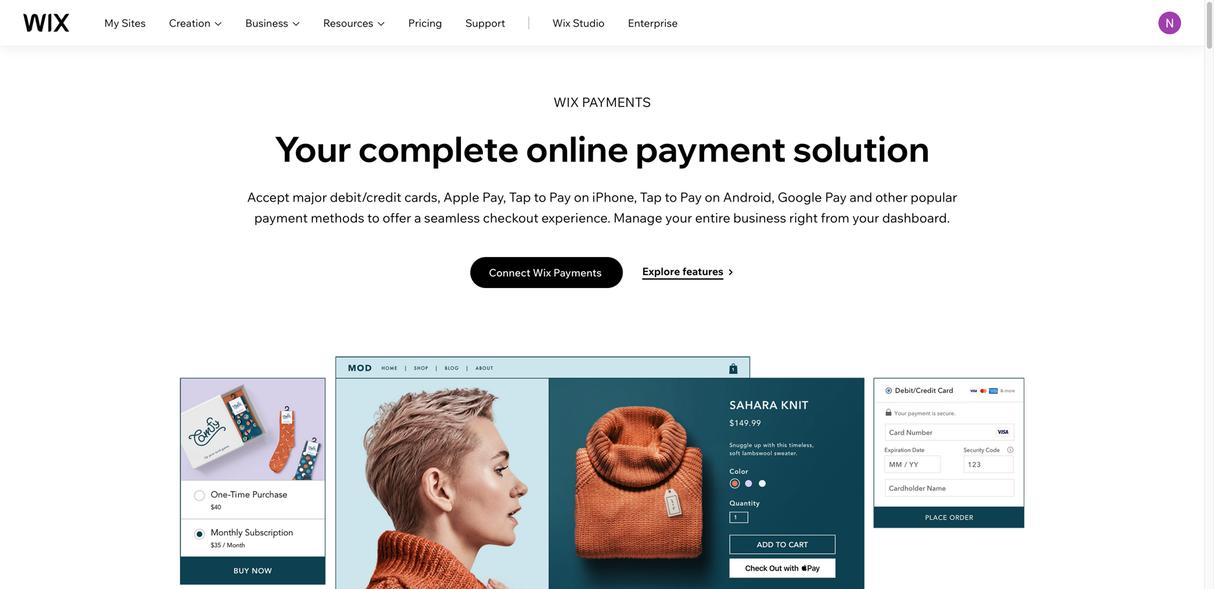Task type: locate. For each thing, give the bounding box(es) containing it.
0 horizontal spatial payment
[[254, 210, 308, 226]]

my
[[104, 16, 119, 29]]

0 horizontal spatial wix
[[533, 266, 551, 279]]

2 pay from the left
[[680, 189, 702, 205]]

profile image image
[[1158, 12, 1181, 34]]

your complete online payment solution
[[275, 127, 930, 171]]

complete
[[358, 127, 519, 171]]

to right iphone,
[[665, 189, 677, 205]]

0 horizontal spatial pay
[[549, 189, 571, 205]]

wix studio
[[552, 16, 605, 29]]

0 horizontal spatial tap
[[509, 189, 531, 205]]

pricing link
[[408, 15, 442, 31]]

google
[[778, 189, 822, 205]]

studio
[[573, 16, 605, 29]]

payments
[[582, 94, 651, 110]]

payment up android,
[[635, 127, 786, 171]]

1 horizontal spatial tap
[[640, 189, 662, 205]]

1 tap from the left
[[509, 189, 531, 205]]

wix
[[553, 94, 579, 110]]

right
[[789, 210, 818, 226]]

other
[[875, 189, 908, 205]]

0 horizontal spatial to
[[367, 210, 380, 226]]

explore
[[642, 265, 680, 278]]

0 vertical spatial wix
[[552, 16, 570, 29]]

pay
[[549, 189, 571, 205], [680, 189, 702, 205], [825, 189, 847, 205]]

pay up from
[[825, 189, 847, 205]]

your left entire
[[665, 210, 692, 226]]

connect wix payments
[[489, 266, 602, 279]]

enterprise
[[628, 16, 678, 29]]

to up checkout
[[534, 189, 546, 205]]

wix payments
[[553, 94, 651, 110]]

tap
[[509, 189, 531, 205], [640, 189, 662, 205]]

1 vertical spatial payment
[[254, 210, 308, 226]]

1 horizontal spatial your
[[852, 210, 879, 226]]

1 horizontal spatial wix
[[552, 16, 570, 29]]

payment
[[635, 127, 786, 171], [254, 210, 308, 226]]

entire
[[695, 210, 730, 226]]

0 horizontal spatial your
[[665, 210, 692, 226]]

on up entire
[[705, 189, 720, 205]]

0 horizontal spatial on
[[574, 189, 589, 205]]

iphone,
[[592, 189, 637, 205]]

your
[[665, 210, 692, 226], [852, 210, 879, 226]]

tap up checkout
[[509, 189, 531, 205]]

on
[[574, 189, 589, 205], [705, 189, 720, 205]]

to down debit/credit at the left top of page
[[367, 210, 380, 226]]

tap up manage
[[640, 189, 662, 205]]

from
[[821, 210, 849, 226]]

1 pay from the left
[[549, 189, 571, 205]]

to
[[534, 189, 546, 205], [665, 189, 677, 205], [367, 210, 380, 226]]

debit/credit
[[330, 189, 401, 205]]

features
[[682, 265, 724, 278]]

methods
[[311, 210, 364, 226]]

connect
[[489, 266, 530, 279]]

cards,
[[404, 189, 441, 205]]

creation button
[[169, 15, 222, 31]]

your down and
[[852, 210, 879, 226]]

experience.
[[541, 210, 611, 226]]

1 vertical spatial wix
[[533, 266, 551, 279]]

wix right the connect
[[533, 266, 551, 279]]

1 horizontal spatial pay
[[680, 189, 702, 205]]

on up experience.
[[574, 189, 589, 205]]

wix
[[552, 16, 570, 29], [533, 266, 551, 279]]

checkout
[[483, 210, 539, 226]]

explore features
[[642, 265, 724, 278]]

major
[[292, 189, 327, 205]]

2 tap from the left
[[640, 189, 662, 205]]

1 horizontal spatial on
[[705, 189, 720, 205]]

2 horizontal spatial pay
[[825, 189, 847, 205]]

pay up experience.
[[549, 189, 571, 205]]

wix left studio
[[552, 16, 570, 29]]

payment inside the 'accept major debit/credit cards, apple pay, tap to pay on iphone, tap to pay on android, google pay and other popular payment methods to offer a seamless checkout experience. manage your entire business right from your dashboard.'
[[254, 210, 308, 226]]

payment down accept
[[254, 210, 308, 226]]

1 horizontal spatial payment
[[635, 127, 786, 171]]

pay up entire
[[680, 189, 702, 205]]



Task type: vqa. For each thing, say whether or not it's contained in the screenshot.
the Outdoors
no



Task type: describe. For each thing, give the bounding box(es) containing it.
connect wix payments link
[[470, 257, 623, 288]]

accept
[[247, 189, 290, 205]]

seamless
[[424, 210, 480, 226]]

business
[[733, 210, 786, 226]]

popular
[[911, 189, 957, 205]]

2 horizontal spatial to
[[665, 189, 677, 205]]

your
[[275, 127, 351, 171]]

creation
[[169, 16, 210, 29]]

manage
[[613, 210, 662, 226]]

a
[[414, 210, 421, 226]]

offer
[[383, 210, 411, 226]]

1 your from the left
[[665, 210, 692, 226]]

1 horizontal spatial to
[[534, 189, 546, 205]]

and
[[850, 189, 872, 205]]

pay,
[[482, 189, 506, 205]]

sites
[[122, 16, 146, 29]]

support
[[465, 16, 505, 29]]

explore features link
[[642, 262, 734, 283]]

my sites
[[104, 16, 146, 29]]

wix studio link
[[552, 15, 605, 31]]

accept major debit/credit cards, apple pay, tap to pay on iphone, tap to pay on android, google pay and other popular payment methods to offer a seamless checkout experience. manage your entire business right from your dashboard.
[[247, 189, 957, 226]]

2 on from the left
[[705, 189, 720, 205]]

android,
[[723, 189, 775, 205]]

0 vertical spatial payment
[[635, 127, 786, 171]]

solution
[[793, 127, 930, 171]]

pricing
[[408, 16, 442, 29]]

enterprise link
[[628, 15, 678, 31]]

payments
[[553, 266, 602, 279]]

resources button
[[323, 15, 385, 31]]

my sites link
[[104, 15, 146, 31]]

resources
[[323, 16, 373, 29]]

apple
[[443, 189, 479, 205]]

1 on from the left
[[574, 189, 589, 205]]

online
[[526, 127, 629, 171]]

3 pay from the left
[[825, 189, 847, 205]]

business button
[[245, 15, 300, 31]]

2 your from the left
[[852, 210, 879, 226]]

dashboard.
[[882, 210, 950, 226]]

mod retail online store featuring sock subscription box, knit sweater product  page, wix payments checkout and apple pay checkout. image
[[180, 357, 1024, 590]]

business
[[245, 16, 288, 29]]

support link
[[465, 15, 505, 31]]



